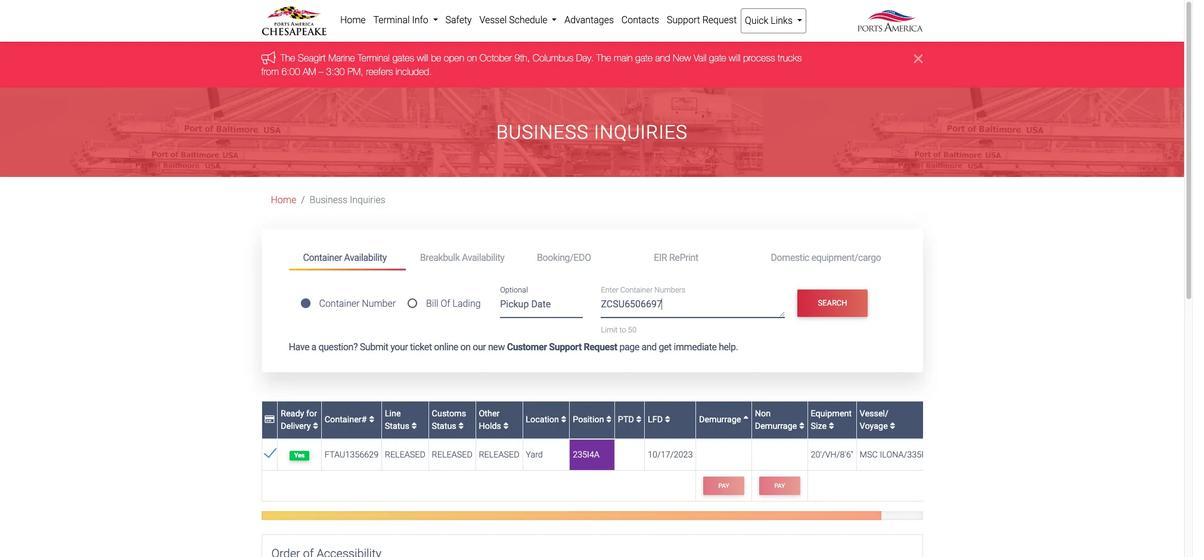 Task type: describe. For each thing, give the bounding box(es) containing it.
3 released from the left
[[479, 450, 520, 460]]

to
[[620, 325, 626, 334]]

sort image inside position link
[[607, 416, 612, 424]]

immediate
[[674, 342, 717, 353]]

booking/edo link
[[523, 247, 640, 269]]

limit
[[601, 325, 618, 334]]

1 horizontal spatial inquiries
[[594, 121, 688, 144]]

demurrage inside non demurrage
[[755, 422, 797, 432]]

numbers
[[655, 286, 686, 295]]

booking/edo
[[537, 252, 591, 263]]

new
[[488, 342, 505, 353]]

demurrage link
[[699, 415, 749, 425]]

seagirt
[[298, 53, 326, 63]]

quick links link
[[741, 8, 807, 33]]

ready
[[281, 409, 304, 419]]

terminal inside the seagirt marine terminal gates will be open on october 9th, columbus day. the main gate and new vail gate will process trucks from 6:00 am – 3:30 pm, reefers included.
[[358, 53, 390, 63]]

msc
[[860, 450, 878, 460]]

ilona/335r
[[880, 450, 927, 460]]

the seagirt marine terminal gates will be open on october 9th, columbus day. the main gate and new vail gate will process trucks from 6:00 am – 3:30 pm, reefers included. link
[[261, 53, 802, 77]]

vessel
[[480, 14, 507, 26]]

position
[[573, 415, 607, 425]]

new
[[673, 53, 691, 63]]

10/17/2023
[[648, 450, 693, 460]]

trucks
[[778, 53, 802, 63]]

sort image inside lfd link
[[665, 416, 671, 424]]

location link
[[526, 415, 567, 425]]

the seagirt marine terminal gates will be open on october 9th, columbus day. the main gate and new vail gate will process trucks from 6:00 am – 3:30 pm, reefers included. alert
[[0, 42, 1185, 88]]

lading
[[453, 298, 481, 310]]

customer
[[507, 342, 547, 353]]

vessel schedule
[[480, 14, 550, 26]]

info
[[412, 14, 429, 26]]

sort image right holds
[[504, 422, 509, 431]]

Optional text field
[[500, 295, 583, 318]]

delivery
[[281, 422, 311, 432]]

container for container availability
[[303, 252, 342, 263]]

customs status
[[432, 409, 466, 432]]

2 the from the left
[[597, 53, 611, 63]]

equipment size
[[811, 409, 852, 432]]

from
[[261, 66, 279, 77]]

non demurrage
[[755, 409, 800, 432]]

sort up image
[[744, 416, 749, 424]]

included.
[[396, 66, 432, 77]]

ptd link
[[618, 415, 642, 425]]

1 vertical spatial business inquiries
[[310, 194, 386, 206]]

pm,
[[348, 66, 364, 77]]

0 vertical spatial support
[[667, 14, 700, 26]]

1 vertical spatial on
[[461, 342, 471, 353]]

terminal info
[[373, 14, 431, 26]]

contacts link
[[618, 8, 663, 32]]

have
[[289, 342, 309, 353]]

1 vertical spatial home link
[[271, 194, 296, 206]]

the seagirt marine terminal gates will be open on october 9th, columbus day. the main gate and new vail gate will process trucks from 6:00 am – 3:30 pm, reefers included.
[[261, 53, 802, 77]]

0 vertical spatial home link
[[337, 8, 370, 32]]

vessel/ voyage
[[860, 409, 890, 432]]

lfd
[[648, 415, 665, 425]]

contacts
[[622, 14, 660, 26]]

–
[[319, 66, 324, 77]]

page
[[620, 342, 640, 353]]

credit card image
[[265, 416, 275, 424]]

status for customs
[[432, 422, 457, 432]]

vessel/
[[860, 409, 889, 419]]

terminal info link
[[370, 8, 442, 32]]

links
[[771, 15, 793, 26]]

sort image for size
[[829, 422, 835, 431]]

search button
[[798, 290, 868, 317]]

vessel schedule link
[[476, 8, 561, 32]]

vail
[[694, 53, 707, 63]]

yard
[[526, 450, 543, 460]]

customs
[[432, 409, 466, 419]]

1 vertical spatial business
[[310, 194, 348, 206]]

235i4a
[[573, 450, 600, 460]]

process
[[743, 53, 776, 63]]

1 gate from the left
[[636, 53, 653, 63]]

sort image inside 'container#' link
[[369, 416, 375, 424]]

support request link
[[663, 8, 741, 32]]

october
[[480, 53, 512, 63]]

line status
[[385, 409, 412, 432]]

advantages
[[565, 14, 614, 26]]

limit to 50
[[601, 325, 637, 334]]

equipment
[[811, 409, 852, 419]]

columbus
[[533, 53, 574, 63]]

other holds
[[479, 409, 504, 432]]

have a question? submit your ticket online on our new customer support request page and get immediate help.
[[289, 342, 738, 353]]

6:00
[[282, 66, 300, 77]]

msc ilona/335r
[[860, 450, 927, 460]]

domestic equipment/cargo
[[771, 252, 882, 263]]

question?
[[319, 342, 358, 353]]

terminal inside terminal info link
[[373, 14, 410, 26]]

marine
[[328, 53, 355, 63]]

9th,
[[515, 53, 530, 63]]

a
[[312, 342, 317, 353]]

availability for container availability
[[344, 252, 387, 263]]

open
[[444, 53, 464, 63]]

position link
[[573, 415, 612, 425]]



Task type: vqa. For each thing, say whether or not it's contained in the screenshot.


Task type: locate. For each thing, give the bounding box(es) containing it.
gate right vail
[[709, 53, 727, 63]]

2 status from the left
[[432, 422, 457, 432]]

1 horizontal spatial support
[[667, 14, 700, 26]]

1 horizontal spatial status
[[432, 422, 457, 432]]

1 horizontal spatial home link
[[337, 8, 370, 32]]

0 horizontal spatial gate
[[636, 53, 653, 63]]

demurrage
[[699, 415, 744, 425], [755, 422, 797, 432]]

close image
[[914, 52, 923, 66]]

support up new
[[667, 14, 700, 26]]

2 horizontal spatial released
[[479, 450, 520, 460]]

domestic
[[771, 252, 810, 263]]

equipment/cargo
[[812, 252, 882, 263]]

and inside the seagirt marine terminal gates will be open on october 9th, columbus day. the main gate and new vail gate will process trucks from 6:00 am – 3:30 pm, reefers included.
[[655, 53, 671, 63]]

0 vertical spatial on
[[467, 53, 477, 63]]

will left process
[[729, 53, 741, 63]]

ftau1356629
[[325, 450, 379, 460]]

on inside the seagirt marine terminal gates will be open on october 9th, columbus day. the main gate and new vail gate will process trucks from 6:00 am – 3:30 pm, reefers included.
[[467, 53, 477, 63]]

holds
[[479, 422, 501, 432]]

sort image down for
[[313, 422, 318, 431]]

eir reprint link
[[640, 247, 757, 269]]

enter container numbers
[[601, 286, 686, 295]]

size
[[811, 422, 827, 432]]

on
[[467, 53, 477, 63], [461, 342, 471, 353]]

business inquiries
[[497, 121, 688, 144], [310, 194, 386, 206]]

ptd
[[618, 415, 636, 425]]

ready for delivery
[[281, 409, 317, 432]]

availability
[[344, 252, 387, 263], [462, 252, 505, 263]]

breakbulk availability
[[420, 252, 505, 263]]

0 horizontal spatial business
[[310, 194, 348, 206]]

1 horizontal spatial availability
[[462, 252, 505, 263]]

1 horizontal spatial the
[[597, 53, 611, 63]]

safety link
[[442, 8, 476, 32]]

Enter Container Numbers text field
[[601, 297, 785, 318]]

0 horizontal spatial business inquiries
[[310, 194, 386, 206]]

1 vertical spatial and
[[642, 342, 657, 353]]

sort image for for
[[313, 422, 318, 431]]

availability up container number
[[344, 252, 387, 263]]

container availability
[[303, 252, 387, 263]]

request down limit
[[584, 342, 618, 353]]

support right customer
[[549, 342, 582, 353]]

2 availability from the left
[[462, 252, 505, 263]]

and left new
[[655, 53, 671, 63]]

non
[[755, 409, 771, 419]]

sort image right voyage on the bottom of page
[[890, 422, 896, 431]]

1 horizontal spatial released
[[432, 450, 473, 460]]

and
[[655, 53, 671, 63], [642, 342, 657, 353]]

0 horizontal spatial the
[[281, 53, 295, 63]]

sort image
[[561, 416, 567, 424], [607, 416, 612, 424], [636, 416, 642, 424], [665, 416, 671, 424], [412, 422, 417, 431], [459, 422, 464, 431], [504, 422, 509, 431], [800, 422, 805, 431]]

demurrage down non
[[755, 422, 797, 432]]

container right enter
[[621, 286, 653, 295]]

3:30
[[326, 66, 345, 77]]

sort image inside ptd link
[[636, 416, 642, 424]]

get
[[659, 342, 672, 353]]

your
[[391, 342, 408, 353]]

will left the be
[[417, 53, 429, 63]]

0 horizontal spatial released
[[385, 450, 426, 460]]

released down customs status
[[432, 450, 473, 460]]

location
[[526, 415, 561, 425]]

container for container number
[[319, 298, 360, 310]]

1 will from the left
[[417, 53, 429, 63]]

business
[[497, 121, 589, 144], [310, 194, 348, 206]]

for
[[306, 409, 317, 419]]

our
[[473, 342, 486, 353]]

sort image down customs
[[459, 422, 464, 431]]

terminal left info on the left of the page
[[373, 14, 410, 26]]

submit
[[360, 342, 389, 353]]

0 vertical spatial request
[[703, 14, 737, 26]]

1 horizontal spatial demurrage
[[755, 422, 797, 432]]

1 vertical spatial container
[[621, 286, 653, 295]]

request
[[703, 14, 737, 26], [584, 342, 618, 353]]

0 horizontal spatial home link
[[271, 194, 296, 206]]

1 vertical spatial terminal
[[358, 53, 390, 63]]

inquiries
[[594, 121, 688, 144], [350, 194, 386, 206]]

0 horizontal spatial home
[[271, 194, 296, 206]]

support request
[[667, 14, 737, 26]]

bill
[[426, 298, 439, 310]]

2 vertical spatial container
[[319, 298, 360, 310]]

home link
[[337, 8, 370, 32], [271, 194, 296, 206]]

status for line
[[385, 422, 410, 432]]

sort image left size
[[800, 422, 805, 431]]

1 horizontal spatial gate
[[709, 53, 727, 63]]

2 will from the left
[[729, 53, 741, 63]]

eir
[[654, 252, 667, 263]]

on right open
[[467, 53, 477, 63]]

main
[[614, 53, 633, 63]]

1 status from the left
[[385, 422, 410, 432]]

number
[[362, 298, 396, 310]]

container number
[[319, 298, 396, 310]]

sort image inside location link
[[561, 416, 567, 424]]

0 horizontal spatial will
[[417, 53, 429, 63]]

online
[[434, 342, 458, 353]]

1 horizontal spatial business inquiries
[[497, 121, 688, 144]]

0 horizontal spatial status
[[385, 422, 410, 432]]

1 horizontal spatial will
[[729, 53, 741, 63]]

breakbulk availability link
[[406, 247, 523, 269]]

0 horizontal spatial inquiries
[[350, 194, 386, 206]]

sort image left position
[[561, 416, 567, 424]]

the right the day.
[[597, 53, 611, 63]]

released
[[385, 450, 426, 460], [432, 450, 473, 460], [479, 450, 520, 460]]

container availability link
[[289, 247, 406, 271]]

sort image for voyage
[[890, 422, 896, 431]]

0 vertical spatial business
[[497, 121, 589, 144]]

released down holds
[[479, 450, 520, 460]]

other
[[479, 409, 500, 419]]

line
[[385, 409, 401, 419]]

0 vertical spatial container
[[303, 252, 342, 263]]

customer support request link
[[507, 342, 618, 353]]

0 vertical spatial inquiries
[[594, 121, 688, 144]]

sort image left customs status
[[412, 422, 417, 431]]

container#
[[325, 415, 369, 425]]

0 vertical spatial terminal
[[373, 14, 410, 26]]

request left 'quick'
[[703, 14, 737, 26]]

reprint
[[670, 252, 699, 263]]

container up container number
[[303, 252, 342, 263]]

the up '6:00'
[[281, 53, 295, 63]]

2 released from the left
[[432, 450, 473, 460]]

availability right breakbulk
[[462, 252, 505, 263]]

will
[[417, 53, 429, 63], [729, 53, 741, 63]]

released down line status
[[385, 450, 426, 460]]

0 vertical spatial and
[[655, 53, 671, 63]]

reefers
[[366, 66, 393, 77]]

gate
[[636, 53, 653, 63], [709, 53, 727, 63]]

yes
[[294, 452, 305, 460]]

status down customs
[[432, 422, 457, 432]]

sort image
[[369, 416, 375, 424], [313, 422, 318, 431], [829, 422, 835, 431], [890, 422, 896, 431]]

1 vertical spatial inquiries
[[350, 194, 386, 206]]

status inside customs status
[[432, 422, 457, 432]]

enter
[[601, 286, 619, 295]]

sort image left line
[[369, 416, 375, 424]]

1 horizontal spatial request
[[703, 14, 737, 26]]

terminal up reefers
[[358, 53, 390, 63]]

0 horizontal spatial availability
[[344, 252, 387, 263]]

sort image left ptd
[[607, 416, 612, 424]]

status inside line status
[[385, 422, 410, 432]]

eir reprint
[[654, 252, 699, 263]]

ticket
[[410, 342, 432, 353]]

2 gate from the left
[[709, 53, 727, 63]]

status down line
[[385, 422, 410, 432]]

1 horizontal spatial home
[[340, 14, 366, 26]]

sort image left lfd
[[636, 416, 642, 424]]

and left get on the right bottom of page
[[642, 342, 657, 353]]

1 horizontal spatial business
[[497, 121, 589, 144]]

terminal
[[373, 14, 410, 26], [358, 53, 390, 63]]

0 horizontal spatial request
[[584, 342, 618, 353]]

1 released from the left
[[385, 450, 426, 460]]

0 vertical spatial home
[[340, 14, 366, 26]]

quick links
[[745, 15, 795, 26]]

sort image down equipment
[[829, 422, 835, 431]]

1 vertical spatial home
[[271, 194, 296, 206]]

sort image up 10/17/2023
[[665, 416, 671, 424]]

0 vertical spatial business inquiries
[[497, 121, 688, 144]]

demurrage left non
[[699, 415, 744, 425]]

20'/vh/8'6"
[[811, 450, 854, 460]]

1 the from the left
[[281, 53, 295, 63]]

availability for breakbulk availability
[[462, 252, 505, 263]]

1 availability from the left
[[344, 252, 387, 263]]

breakbulk
[[420, 252, 460, 263]]

container left number
[[319, 298, 360, 310]]

help.
[[719, 342, 738, 353]]

0 horizontal spatial demurrage
[[699, 415, 744, 425]]

of
[[441, 298, 451, 310]]

0 horizontal spatial support
[[549, 342, 582, 353]]

advantages link
[[561, 8, 618, 32]]

container# link
[[325, 415, 375, 425]]

gate right 'main'
[[636, 53, 653, 63]]

50
[[628, 325, 637, 334]]

search
[[818, 299, 848, 308]]

optional
[[500, 286, 528, 295]]

domestic equipment/cargo link
[[757, 247, 896, 269]]

1 vertical spatial support
[[549, 342, 582, 353]]

bullhorn image
[[261, 51, 281, 64]]

schedule
[[509, 14, 548, 26]]

container
[[303, 252, 342, 263], [621, 286, 653, 295], [319, 298, 360, 310]]

1 vertical spatial request
[[584, 342, 618, 353]]

on left our
[[461, 342, 471, 353]]

lfd link
[[648, 415, 671, 425]]



